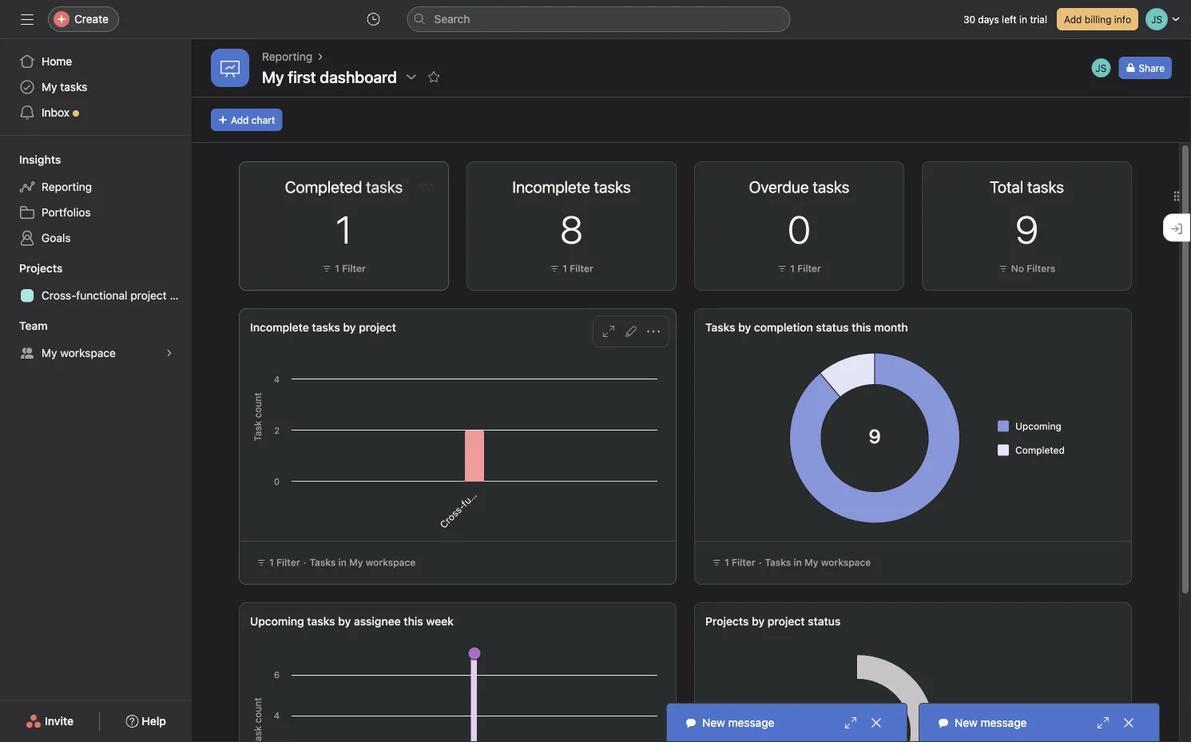 Task type: locate. For each thing, give the bounding box(es) containing it.
2 horizontal spatial by
[[752, 615, 765, 628]]

overdue tasks
[[749, 177, 850, 196]]

add inside button
[[1064, 14, 1082, 25]]

9
[[1016, 207, 1039, 252]]

add chart button
[[211, 109, 282, 131]]

0 horizontal spatial tasks in my workspace
[[310, 557, 416, 568]]

my inside "link"
[[42, 346, 57, 360]]

by left completion
[[739, 321, 751, 334]]

workspace inside "link"
[[60, 346, 116, 360]]

team button
[[0, 318, 48, 334]]

0 horizontal spatial in
[[338, 557, 347, 568]]

1 filter for 1
[[335, 263, 366, 274]]

1 filter button down 8 button at the top
[[546, 261, 598, 277]]

workspace up assignee
[[366, 557, 416, 568]]

1 vertical spatial add
[[231, 114, 249, 125]]

1 filter button down 0
[[774, 261, 825, 277]]

edit chart image for 8
[[625, 178, 638, 191]]

0 vertical spatial more actions image
[[420, 178, 432, 191]]

0 horizontal spatial upcoming
[[250, 615, 304, 628]]

trial
[[1030, 14, 1048, 25]]

1 button
[[336, 207, 352, 252]]

1 vertical spatial no
[[999, 727, 1012, 738]]

projects up cross- at the top of the page
[[19, 262, 63, 275]]

tasks inside 'global' element
[[60, 80, 87, 94]]

new message for the expand new message image for close image
[[955, 716, 1027, 730]]

goals link
[[10, 225, 182, 251]]

tasks
[[706, 321, 736, 334], [310, 557, 336, 568], [765, 557, 791, 568]]

1 new message from the left
[[702, 716, 775, 730]]

1 horizontal spatial in
[[794, 557, 802, 568]]

reporting up my first dashboard
[[262, 50, 313, 63]]

cross-functional project plan link
[[10, 283, 192, 308]]

0 horizontal spatial 1 filter button
[[318, 261, 370, 277]]

upcoming
[[1016, 421, 1062, 432], [250, 615, 304, 628]]

share
[[1139, 62, 1165, 74]]

info
[[1115, 14, 1132, 25]]

add inside button
[[231, 114, 249, 125]]

create button
[[48, 6, 119, 32]]

add
[[1064, 14, 1082, 25], [231, 114, 249, 125]]

tasks up projects by project status
[[765, 557, 791, 568]]

0 horizontal spatial reporting
[[42, 180, 92, 193]]

my down team
[[42, 346, 57, 360]]

projects left the "project status"
[[706, 615, 749, 628]]

tasks
[[60, 80, 87, 94], [312, 321, 340, 334], [307, 615, 335, 628]]

1 expand new message image from the left
[[845, 717, 858, 730]]

filters
[[1027, 263, 1056, 274]]

1 horizontal spatial reporting
[[262, 50, 313, 63]]

0 vertical spatial reporting link
[[262, 48, 313, 66]]

1 horizontal spatial projects
[[706, 615, 749, 628]]

project status
[[768, 615, 841, 628]]

insights
[[19, 153, 61, 166]]

3 1 filter button from the left
[[774, 261, 825, 277]]

cross-
[[42, 289, 76, 302]]

add left billing
[[1064, 14, 1082, 25]]

projects button
[[0, 261, 63, 277]]

1 vertical spatial reporting link
[[10, 174, 182, 200]]

1 vertical spatial tasks
[[312, 321, 340, 334]]

tasks in my workspace for completion
[[765, 557, 871, 568]]

my right report image
[[262, 67, 284, 86]]

portfolios link
[[10, 200, 182, 225]]

my for my tasks
[[42, 80, 57, 94]]

1 vertical spatial reporting
[[42, 180, 92, 193]]

reporting up portfolios
[[42, 180, 92, 193]]

1 filter
[[335, 263, 366, 274], [563, 263, 594, 274], [791, 263, 821, 274], [269, 557, 300, 568], [725, 557, 756, 568]]

1 horizontal spatial workspace
[[366, 557, 416, 568]]

2 horizontal spatial workspace
[[821, 557, 871, 568]]

1 filter button down 1 button
[[318, 261, 370, 277]]

1 horizontal spatial expand new message image
[[1097, 717, 1110, 730]]

by left assignee
[[338, 615, 351, 628]]

1 vertical spatial projects
[[706, 615, 749, 628]]

0 vertical spatial add
[[1064, 14, 1082, 25]]

my for my first dashboard
[[262, 67, 284, 86]]

help
[[142, 715, 166, 728]]

invite button
[[15, 707, 84, 736]]

in up upcoming tasks by assignee this week
[[338, 557, 347, 568]]

my for my workspace
[[42, 346, 57, 360]]

in up the "project status"
[[794, 557, 802, 568]]

create
[[74, 12, 109, 26]]

project
[[130, 289, 167, 302]]

1 filter button
[[318, 261, 370, 277], [546, 261, 598, 277], [774, 261, 825, 277]]

tasks in my workspace up the "project status"
[[765, 557, 871, 568]]

in right left
[[1020, 14, 1028, 25]]

more actions image for incomplete tasks by project
[[647, 325, 660, 338]]

inbox
[[42, 106, 70, 119]]

1 filter for 0
[[791, 263, 821, 274]]

0 vertical spatial projects
[[19, 262, 63, 275]]

reporting inside reporting link
[[42, 180, 92, 193]]

this month
[[852, 321, 908, 334]]

1 horizontal spatial tasks in my workspace
[[765, 557, 871, 568]]

tasks up upcoming tasks by assignee this week
[[310, 557, 336, 568]]

0 horizontal spatial new message
[[702, 716, 775, 730]]

0 horizontal spatial reporting link
[[10, 174, 182, 200]]

search list box
[[407, 6, 791, 32]]

projects
[[19, 262, 63, 275], [706, 615, 749, 628]]

1 filter for 8
[[563, 263, 594, 274]]

2 horizontal spatial tasks
[[765, 557, 791, 568]]

by for projects
[[752, 615, 765, 628]]

8 button
[[560, 207, 583, 252]]

2 tasks in my workspace from the left
[[765, 557, 871, 568]]

reporting
[[262, 50, 313, 63], [42, 180, 92, 193]]

completed tasks
[[285, 177, 403, 196]]

my
[[262, 67, 284, 86], [42, 80, 57, 94], [42, 346, 57, 360], [349, 557, 363, 568], [805, 557, 819, 568]]

2 horizontal spatial in
[[1020, 14, 1028, 25]]

projects inside projects dropdown button
[[19, 262, 63, 275]]

more actions image for completed tasks
[[420, 178, 432, 191]]

0 vertical spatial tasks
[[60, 80, 87, 94]]

js button
[[1090, 57, 1113, 79]]

1 filter button for 0
[[774, 261, 825, 277]]

new message
[[702, 716, 775, 730], [955, 716, 1027, 730]]

0 horizontal spatial more actions image
[[420, 178, 432, 191]]

tasks down "home"
[[60, 80, 87, 94]]

my inside 'global' element
[[42, 80, 57, 94]]

add left chart
[[231, 114, 249, 125]]

1 horizontal spatial more actions image
[[647, 325, 660, 338]]

filter
[[342, 263, 366, 274], [570, 263, 594, 274], [798, 263, 821, 274], [277, 557, 300, 568], [732, 557, 756, 568]]

more actions image
[[420, 178, 432, 191], [647, 325, 660, 338]]

expand new message image left close icon
[[845, 717, 858, 730]]

expand new message image left close image
[[1097, 717, 1110, 730]]

first dashboard
[[288, 67, 397, 86]]

1 1 filter button from the left
[[318, 261, 370, 277]]

tasks in my workspace up upcoming tasks by assignee this week
[[310, 557, 416, 568]]

workspace
[[60, 346, 116, 360], [366, 557, 416, 568], [821, 557, 871, 568]]

expand new message image for close image
[[1097, 717, 1110, 730]]

history image
[[367, 13, 380, 26]]

status
[[816, 321, 849, 334]]

1 horizontal spatial 1 filter button
[[546, 261, 598, 277]]

reporting link up my first dashboard
[[262, 48, 313, 66]]

recent
[[1014, 727, 1043, 738]]

2 1 filter button from the left
[[546, 261, 598, 277]]

by left the "project status"
[[752, 615, 765, 628]]

workspace down cross-functional project plan link
[[60, 346, 116, 360]]

in
[[1020, 14, 1028, 25], [338, 557, 347, 568], [794, 557, 802, 568]]

tasks left by project on the left of the page
[[312, 321, 340, 334]]

by
[[739, 321, 751, 334], [338, 615, 351, 628], [752, 615, 765, 628]]

2 vertical spatial tasks
[[307, 615, 335, 628]]

edit chart image
[[625, 178, 638, 191], [853, 178, 866, 191], [625, 325, 638, 338]]

my workspace
[[42, 346, 116, 360]]

1 vertical spatial upcoming
[[250, 615, 304, 628]]

2 new message from the left
[[955, 716, 1027, 730]]

0 horizontal spatial expand new message image
[[845, 717, 858, 730]]

view chart image
[[603, 178, 615, 191]]

no
[[1012, 263, 1025, 274], [999, 727, 1012, 738]]

1 horizontal spatial add
[[1064, 14, 1082, 25]]

no left the recent
[[999, 727, 1012, 738]]

reporting link up portfolios
[[10, 174, 182, 200]]

tasks left completion
[[706, 321, 736, 334]]

30
[[964, 14, 976, 25]]

report image
[[221, 58, 240, 78]]

2 horizontal spatial 1 filter button
[[774, 261, 825, 277]]

2 expand new message image from the left
[[1097, 717, 1110, 730]]

edit chart image
[[397, 178, 410, 191]]

incomplete
[[250, 321, 309, 334]]

tasks in my workspace for by project
[[310, 557, 416, 568]]

0 horizontal spatial projects
[[19, 262, 63, 275]]

0 horizontal spatial workspace
[[60, 346, 116, 360]]

1 tasks in my workspace from the left
[[310, 557, 416, 568]]

1 horizontal spatial upcoming
[[1016, 421, 1062, 432]]

expand new message image for close icon
[[845, 717, 858, 730]]

my up inbox
[[42, 80, 57, 94]]

chart
[[252, 114, 275, 125]]

expand new message image
[[845, 717, 858, 730], [1097, 717, 1110, 730]]

tasks in my workspace
[[310, 557, 416, 568], [765, 557, 871, 568]]

1 vertical spatial more actions image
[[647, 325, 660, 338]]

assignee
[[354, 615, 401, 628]]

0 vertical spatial no
[[1012, 263, 1025, 274]]

0 vertical spatial upcoming
[[1016, 421, 1062, 432]]

view chart image
[[375, 178, 388, 191], [830, 178, 843, 191], [1058, 178, 1071, 191], [603, 325, 615, 338]]

add for add chart
[[231, 114, 249, 125]]

no left filters
[[1012, 263, 1025, 274]]

1 horizontal spatial new message
[[955, 716, 1027, 730]]

0 vertical spatial reporting
[[262, 50, 313, 63]]

this week
[[404, 615, 454, 628]]

inbox link
[[10, 100, 182, 125]]

functional
[[76, 289, 127, 302]]

tasks for tasks by completion status this month
[[765, 557, 791, 568]]

0 horizontal spatial add
[[231, 114, 249, 125]]

1 horizontal spatial by
[[739, 321, 751, 334]]

no inside no filters button
[[1012, 263, 1025, 274]]

reporting link
[[262, 48, 313, 66], [10, 174, 182, 200]]

my tasks link
[[10, 74, 182, 100]]

0 button
[[788, 207, 811, 252]]

workspace up the "project status"
[[821, 557, 871, 568]]

insights element
[[0, 145, 192, 254]]

portfolios
[[42, 206, 91, 219]]

1
[[336, 207, 352, 252], [335, 263, 340, 274], [563, 263, 567, 274], [791, 263, 795, 274], [269, 557, 274, 568], [725, 557, 729, 568]]

tasks left assignee
[[307, 615, 335, 628]]

0 horizontal spatial tasks
[[310, 557, 336, 568]]

view chart image for 1
[[375, 178, 388, 191]]

incomplete tasks
[[513, 177, 631, 196]]

total tasks
[[990, 177, 1065, 196]]



Task type: describe. For each thing, give the bounding box(es) containing it.
completed
[[1016, 445, 1065, 456]]

filter for 0
[[798, 263, 821, 274]]

projects for projects by project status
[[706, 615, 749, 628]]

hide sidebar image
[[21, 13, 34, 26]]

tasks for incomplete tasks by project
[[310, 557, 336, 568]]

30 days left in trial
[[964, 14, 1048, 25]]

workspace for incomplete tasks by project
[[366, 557, 416, 568]]

1 filter button for 8
[[546, 261, 598, 277]]

share button
[[1119, 57, 1172, 79]]

0
[[788, 207, 811, 252]]

8
[[560, 207, 583, 252]]

home
[[42, 55, 72, 68]]

incomplete tasks by project
[[250, 321, 396, 334]]

my up the "project status"
[[805, 557, 819, 568]]

1 horizontal spatial reporting link
[[262, 48, 313, 66]]

view chart image for 9
[[1058, 178, 1071, 191]]

by project
[[343, 321, 396, 334]]

in for incomplete tasks by project
[[338, 557, 347, 568]]

teams element
[[0, 312, 192, 369]]

add billing info
[[1064, 14, 1132, 25]]

tasks by completion status this month
[[706, 321, 908, 334]]

billing
[[1085, 14, 1112, 25]]

close image
[[1123, 717, 1136, 730]]

see details, my workspace image
[[165, 348, 174, 358]]

help button
[[115, 707, 177, 736]]

in for tasks by completion status this month
[[794, 557, 802, 568]]

no for no filters
[[1012, 263, 1025, 274]]

upcoming for upcoming
[[1016, 421, 1062, 432]]

projects element
[[0, 254, 192, 312]]

my tasks
[[42, 80, 87, 94]]

1 filter button for 1
[[318, 261, 370, 277]]

my up upcoming tasks by assignee this week
[[349, 557, 363, 568]]

left
[[1002, 14, 1017, 25]]

add to starred image
[[427, 70, 440, 83]]

search
[[434, 12, 470, 26]]

0 horizontal spatial by
[[338, 615, 351, 628]]

tasks for my
[[60, 80, 87, 94]]

cross-functional project plan
[[42, 289, 192, 302]]

upcoming tasks by assignee this week
[[250, 615, 454, 628]]

by for tasks
[[739, 321, 751, 334]]

insights button
[[0, 152, 61, 168]]

upcoming for upcoming tasks by assignee this week
[[250, 615, 304, 628]]

js
[[1096, 62, 1107, 74]]

view chart image for 0
[[830, 178, 843, 191]]

close image
[[870, 717, 883, 730]]

completion
[[754, 321, 813, 334]]

new message for close icon the expand new message image
[[702, 716, 775, 730]]

9 button
[[1016, 207, 1039, 252]]

tasks for upcoming
[[307, 615, 335, 628]]

filter for 8
[[570, 263, 594, 274]]

filter for 1
[[342, 263, 366, 274]]

add for add billing info
[[1064, 14, 1082, 25]]

days
[[978, 14, 1000, 25]]

no filters
[[1012, 263, 1056, 274]]

workspace for tasks by completion status this month
[[821, 557, 871, 568]]

no filters button
[[995, 261, 1060, 277]]

home link
[[10, 49, 182, 74]]

1 horizontal spatial tasks
[[706, 321, 736, 334]]

show options image
[[405, 70, 418, 83]]

no recent updates
[[999, 727, 1082, 738]]

goals
[[42, 231, 71, 245]]

projects for projects
[[19, 262, 63, 275]]

add chart
[[231, 114, 275, 125]]

global element
[[0, 39, 192, 135]]

my first dashboard
[[262, 67, 397, 86]]

tasks for incomplete
[[312, 321, 340, 334]]

updates
[[1046, 727, 1082, 738]]

projects by project status
[[706, 615, 841, 628]]

plan
[[170, 289, 192, 302]]

my workspace link
[[10, 340, 182, 366]]

no for no recent updates
[[999, 727, 1012, 738]]

search button
[[407, 6, 791, 32]]

add billing info button
[[1057, 8, 1139, 30]]

invite
[[45, 715, 74, 728]]

edit chart image for 0
[[853, 178, 866, 191]]

team
[[19, 319, 48, 332]]



Task type: vqa. For each thing, say whether or not it's contained in the screenshot.
the middle workspace
yes



